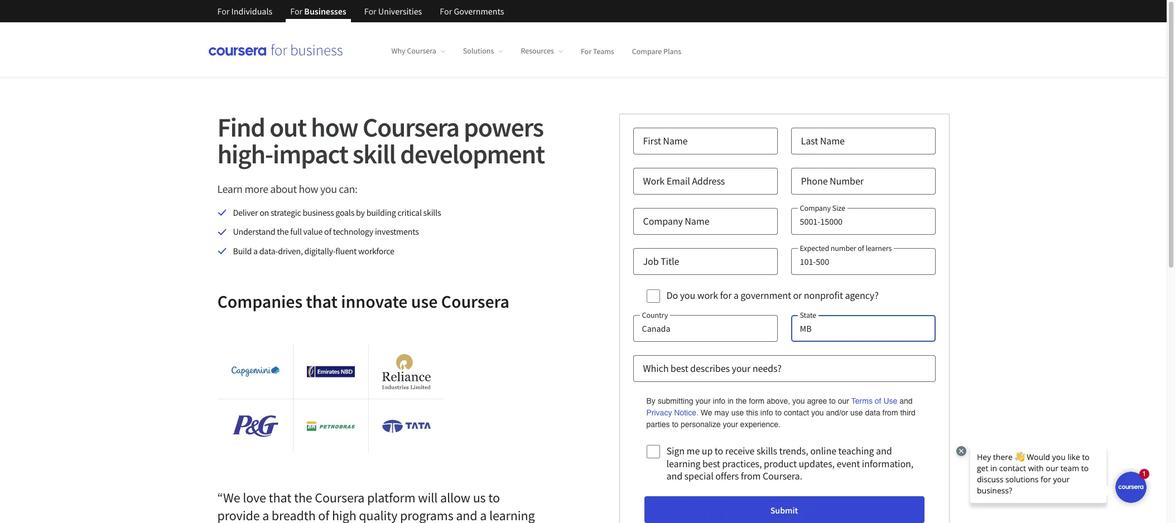 Task type: locate. For each thing, give the bounding box(es) containing it.
why coursera link
[[391, 46, 445, 56]]

petrobras logo image
[[307, 422, 355, 431]]

emirates logo image
[[307, 366, 355, 378]]

for left teams
[[581, 46, 592, 56]]

a down love
[[262, 507, 269, 523]]

1 horizontal spatial skills
[[757, 445, 777, 458]]

company for company name
[[643, 215, 683, 228]]

trends,
[[779, 445, 808, 458]]

and right the "teaching"
[[876, 445, 892, 458]]

1 vertical spatial from
[[741, 470, 761, 483]]

the inside we love that the coursera platform will allow us to provide a breadth of high quality programs and a learnin
[[294, 489, 312, 507]]

business
[[303, 207, 334, 218]]

for governments
[[440, 6, 504, 17]]

0 vertical spatial company
[[800, 203, 831, 213]]

best right which
[[671, 362, 688, 375]]

individuals
[[231, 6, 272, 17]]

1 vertical spatial best
[[703, 457, 720, 470]]

0 horizontal spatial skills
[[423, 207, 441, 218]]

1 horizontal spatial info
[[761, 409, 773, 418]]

1 horizontal spatial company
[[800, 203, 831, 213]]

of right number
[[858, 243, 864, 253]]

Job Title text field
[[633, 248, 778, 275]]

terms of use link
[[851, 396, 897, 408]]

company size
[[800, 203, 845, 213]]

for left businesses
[[290, 6, 303, 17]]

0 vertical spatial from
[[883, 409, 898, 418]]

practices,
[[722, 457, 762, 470]]

last
[[801, 134, 818, 147]]

2 vertical spatial the
[[294, 489, 312, 507]]

1 vertical spatial info
[[761, 409, 773, 418]]

you
[[320, 182, 337, 196], [680, 289, 695, 302], [792, 397, 805, 406], [811, 409, 824, 418]]

capgemini logo image
[[231, 367, 279, 377]]

use right innovate
[[411, 291, 438, 313]]

from down use
[[883, 409, 898, 418]]

the
[[277, 226, 289, 237], [736, 397, 747, 406], [294, 489, 312, 507]]

the right in
[[736, 397, 747, 406]]

your inside we may use this info to contact you and/or use data from third parties to personalize your experience.
[[723, 420, 738, 429]]

privacy notice. link
[[646, 408, 699, 419]]

best right me
[[703, 457, 720, 470]]

of
[[324, 226, 331, 237], [858, 243, 864, 253], [318, 507, 329, 523]]

use down terms of
[[850, 409, 863, 418]]

0 horizontal spatial that
[[269, 489, 291, 507]]

for teams link
[[581, 46, 614, 56]]

why
[[391, 46, 406, 56]]

a right for
[[734, 289, 739, 302]]

deliver
[[233, 207, 258, 218]]

tata logo image
[[382, 420, 431, 433]]

breadth
[[272, 507, 316, 523]]

we may use this info to contact you and/or use data from third parties to personalize your experience.
[[646, 409, 916, 429]]

best
[[671, 362, 688, 375], [703, 457, 720, 470]]

allow
[[440, 489, 470, 507]]

the up breadth
[[294, 489, 312, 507]]

and inside by submitting your info in the form above, you agree to our terms of use and privacy notice.
[[900, 397, 913, 406]]

submitting
[[658, 397, 693, 406]]

name right "last"
[[820, 134, 845, 147]]

to down above,
[[775, 409, 782, 418]]

we inside we may use this info to contact you and/or use data from third parties to personalize your experience.
[[701, 409, 712, 418]]

critical
[[398, 207, 422, 218]]

name
[[663, 134, 688, 147], [820, 134, 845, 147], [685, 215, 710, 228]]

for for individuals
[[217, 6, 230, 17]]

the inside by submitting your info in the form above, you agree to our terms of use and privacy notice.
[[736, 397, 747, 406]]

name right the first
[[663, 134, 688, 147]]

data
[[865, 409, 880, 418]]

1 vertical spatial that
[[269, 489, 291, 507]]

Company Name text field
[[633, 208, 778, 235]]

how right about
[[299, 182, 318, 196]]

we love that the coursera platform will allow us to provide a breadth of high quality programs and a learnin
[[217, 489, 538, 523]]

1 vertical spatial the
[[736, 397, 747, 406]]

coursera.
[[763, 470, 802, 483]]

0 horizontal spatial from
[[741, 470, 761, 483]]

0 vertical spatial best
[[671, 362, 688, 375]]

0 horizontal spatial we
[[223, 489, 240, 507]]

Do you work for a government or nonprofit agency? checkbox
[[646, 290, 660, 303]]

to inside sign me up to receive skills trends, online teaching and learning best practices, product updates, event information, and special offers from coursera.
[[715, 445, 723, 458]]

1 horizontal spatial best
[[703, 457, 720, 470]]

from right the offers
[[741, 470, 761, 483]]

coursera
[[407, 46, 436, 56], [363, 110, 459, 144], [441, 291, 509, 313], [315, 489, 365, 507]]

company left size
[[800, 203, 831, 213]]

skills right "critical"
[[423, 207, 441, 218]]

up
[[702, 445, 713, 458]]

that up breadth
[[269, 489, 291, 507]]

use down in
[[731, 409, 744, 418]]

you right do
[[680, 289, 695, 302]]

a left the data-
[[253, 245, 258, 257]]

agree to
[[807, 397, 836, 406]]

quality
[[359, 507, 398, 523]]

0 vertical spatial of
[[324, 226, 331, 237]]

you down agree to
[[811, 409, 824, 418]]

Phone Number telephone field
[[791, 168, 936, 195]]

work
[[697, 289, 718, 302]]

we for love
[[223, 489, 240, 507]]

and left special
[[667, 470, 683, 483]]

parties
[[646, 420, 670, 429]]

companies
[[217, 291, 302, 313]]

and up the third
[[900, 397, 913, 406]]

for businesses
[[290, 6, 346, 17]]

of left high
[[318, 507, 329, 523]]

best inside sign me up to receive skills trends, online teaching and learning best practices, product updates, event information, and special offers from coursera.
[[703, 457, 720, 470]]

full
[[290, 226, 302, 237]]

resources link
[[521, 46, 563, 56]]

0 vertical spatial how
[[311, 110, 358, 144]]

0 vertical spatial info
[[713, 397, 726, 406]]

company up job title
[[643, 215, 683, 228]]

for left governments
[[440, 6, 452, 17]]

that
[[306, 291, 338, 313], [269, 489, 291, 507]]

your up personalize
[[696, 397, 711, 406]]

skills left trends,
[[757, 445, 777, 458]]

learn
[[217, 182, 243, 196]]

that down digitally-
[[306, 291, 338, 313]]

2 horizontal spatial use
[[850, 409, 863, 418]]

coursera inside find out how coursera powers high-impact skill development
[[363, 110, 459, 144]]

do you work for a government or nonprofit agency?
[[667, 289, 879, 302]]

find out how coursera powers high-impact skill development
[[217, 110, 545, 171]]

coursera inside we love that the coursera platform will allow us to provide a breadth of high quality programs and a learnin
[[315, 489, 365, 507]]

which best describes your needs?
[[643, 362, 782, 375]]

address
[[692, 175, 725, 188]]

how right out
[[311, 110, 358, 144]]

we up personalize
[[701, 409, 712, 418]]

1 vertical spatial we
[[223, 489, 240, 507]]

info left in
[[713, 397, 726, 406]]

a
[[253, 245, 258, 257], [734, 289, 739, 302], [262, 507, 269, 523], [480, 507, 487, 523]]

needs?
[[753, 362, 782, 375]]

investments
[[375, 226, 419, 237]]

0 vertical spatial skills
[[423, 207, 441, 218]]

0 vertical spatial we
[[701, 409, 712, 418]]

1 horizontal spatial from
[[883, 409, 898, 418]]

skills
[[423, 207, 441, 218], [757, 445, 777, 458]]

0 horizontal spatial info
[[713, 397, 726, 406]]

development
[[400, 137, 545, 171]]

about
[[270, 182, 297, 196]]

of right value
[[324, 226, 331, 237]]

describes
[[690, 362, 730, 375]]

0 horizontal spatial use
[[411, 291, 438, 313]]

which
[[643, 362, 669, 375]]

of inside we love that the coursera platform will allow us to provide a breadth of high quality programs and a learnin
[[318, 507, 329, 523]]

reliance logo image
[[382, 355, 431, 389]]

we inside we love that the coursera platform will allow us to provide a breadth of high quality programs and a learnin
[[223, 489, 240, 507]]

experience.
[[740, 420, 781, 429]]

for teams
[[581, 46, 614, 56]]

1 horizontal spatial use
[[731, 409, 744, 418]]

to right us
[[488, 489, 500, 507]]

to inside we love that the coursera platform will allow us to provide a breadth of high quality programs and a learnin
[[488, 489, 500, 507]]

goals
[[336, 207, 354, 218]]

submit
[[771, 505, 798, 516]]

me
[[687, 445, 700, 458]]

from inside sign me up to receive skills trends, online teaching and learning best practices, product updates, event information, and special offers from coursera.
[[741, 470, 761, 483]]

find
[[217, 110, 265, 144]]

you up 'contact'
[[792, 397, 805, 406]]

for left individuals
[[217, 6, 230, 17]]

and down allow
[[456, 507, 477, 523]]

from
[[883, 409, 898, 418], [741, 470, 761, 483]]

First Name text field
[[633, 128, 778, 155]]

1 horizontal spatial we
[[701, 409, 712, 418]]

state
[[800, 310, 816, 320]]

1 vertical spatial skills
[[757, 445, 777, 458]]

2 vertical spatial of
[[318, 507, 329, 523]]

2 horizontal spatial the
[[736, 397, 747, 406]]

your down may
[[723, 420, 738, 429]]

for left universities
[[364, 6, 376, 17]]

impact
[[273, 137, 348, 171]]

0 vertical spatial that
[[306, 291, 338, 313]]

technology
[[333, 226, 373, 237]]

0 horizontal spatial company
[[643, 215, 683, 228]]

info inside by submitting your info in the form above, you agree to our terms of use and privacy notice.
[[713, 397, 726, 406]]

programs
[[400, 507, 453, 523]]

we up 'provide'
[[223, 489, 240, 507]]

the left full
[[277, 226, 289, 237]]

out
[[269, 110, 306, 144]]

to right up
[[715, 445, 723, 458]]

for universities
[[364, 6, 422, 17]]

1 vertical spatial company
[[643, 215, 683, 228]]

2 vertical spatial your
[[723, 420, 738, 429]]

info up experience.
[[761, 409, 773, 418]]

0 horizontal spatial the
[[277, 226, 289, 237]]

1 horizontal spatial the
[[294, 489, 312, 507]]

0 horizontal spatial best
[[671, 362, 688, 375]]

your left needs?
[[732, 362, 751, 375]]

1 vertical spatial your
[[696, 397, 711, 406]]

agency?
[[845, 289, 879, 302]]

from inside we may use this info to contact you and/or use data from third parties to personalize your experience.
[[883, 409, 898, 418]]

use
[[411, 291, 438, 313], [731, 409, 744, 418], [850, 409, 863, 418]]

and inside we love that the coursera platform will allow us to provide a breadth of high quality programs and a learnin
[[456, 507, 477, 523]]

offers
[[715, 470, 739, 483]]

name down work email address 'email field'
[[685, 215, 710, 228]]

0 vertical spatial your
[[732, 362, 751, 375]]

we
[[701, 409, 712, 418], [223, 489, 240, 507]]

Sign me up to receive skills trends, online teaching and learning best practices, product updates, event information, and special offers from Coursera. checkbox
[[646, 445, 660, 459]]

solutions
[[463, 46, 494, 56]]



Task type: describe. For each thing, give the bounding box(es) containing it.
number
[[830, 175, 864, 188]]

for for businesses
[[290, 6, 303, 17]]

you inside we may use this info to contact you and/or use data from third parties to personalize your experience.
[[811, 409, 824, 418]]

contact
[[784, 409, 809, 418]]

government
[[741, 289, 791, 302]]

digitally-
[[304, 245, 336, 257]]

in
[[728, 397, 734, 406]]

banner navigation
[[208, 0, 513, 31]]

and/or
[[826, 409, 848, 418]]

resources
[[521, 46, 554, 56]]

first
[[643, 134, 661, 147]]

by submitting your info in the form above, you agree to our terms of use and privacy notice.
[[646, 397, 915, 418]]

Last Name text field
[[791, 128, 936, 155]]

your inside by submitting your info in the form above, you agree to our terms of use and privacy notice.
[[696, 397, 711, 406]]

work email address
[[643, 175, 725, 188]]

special
[[684, 470, 714, 483]]

high
[[332, 507, 356, 523]]

powers
[[464, 110, 543, 144]]

teams
[[593, 46, 614, 56]]

love
[[243, 489, 266, 507]]

compare plans
[[632, 46, 681, 56]]

learning
[[667, 457, 701, 470]]

can:
[[339, 182, 357, 196]]

for
[[720, 289, 732, 302]]

name for company name
[[685, 215, 710, 228]]

receive
[[725, 445, 755, 458]]

nonprofit
[[804, 289, 843, 302]]

country
[[642, 310, 668, 320]]

solutions link
[[463, 46, 503, 56]]

plans
[[663, 46, 681, 56]]

title
[[661, 255, 679, 268]]

last name
[[801, 134, 845, 147]]

this
[[746, 409, 758, 418]]

expected
[[800, 243, 829, 253]]

1 vertical spatial how
[[299, 182, 318, 196]]

sign me up to receive skills trends, online teaching and learning best practices, product updates, event information, and special offers from coursera.
[[667, 445, 914, 483]]

a down us
[[480, 507, 487, 523]]

information,
[[862, 457, 914, 470]]

learners
[[866, 243, 892, 253]]

build a data-driven, digitally-fluent workforce
[[233, 245, 394, 257]]

by
[[356, 207, 365, 218]]

online
[[810, 445, 836, 458]]

high-
[[217, 137, 273, 171]]

us
[[473, 489, 486, 507]]

you inside by submitting your info in the form above, you agree to our terms of use and privacy notice.
[[792, 397, 805, 406]]

strategic
[[271, 207, 301, 218]]

email
[[667, 175, 690, 188]]

work
[[643, 175, 665, 188]]

that inside we love that the coursera platform will allow us to provide a breadth of high quality programs and a learnin
[[269, 489, 291, 507]]

0 vertical spatial the
[[277, 226, 289, 237]]

coursera for business image
[[208, 44, 342, 56]]

info inside we may use this info to contact you and/or use data from third parties to personalize your experience.
[[761, 409, 773, 418]]

use
[[884, 397, 897, 406]]

on
[[260, 207, 269, 218]]

understand the full value of technology investments
[[233, 226, 419, 237]]

compare
[[632, 46, 662, 56]]

innovate
[[341, 291, 408, 313]]

number
[[831, 243, 856, 253]]

1 horizontal spatial that
[[306, 291, 338, 313]]

privacy notice.
[[646, 409, 699, 418]]

third
[[900, 409, 916, 418]]

sign
[[667, 445, 685, 458]]

company for company size
[[800, 203, 831, 213]]

learn more about how you can:
[[217, 182, 357, 196]]

you left can:
[[320, 182, 337, 196]]

size
[[832, 203, 845, 213]]

deliver on strategic business goals by building critical skills
[[233, 207, 441, 218]]

building
[[366, 207, 396, 218]]

for for governments
[[440, 6, 452, 17]]

1 vertical spatial of
[[858, 243, 864, 253]]

name for first name
[[663, 134, 688, 147]]

skills inside sign me up to receive skills trends, online teaching and learning best practices, product updates, event information, and special offers from coursera.
[[757, 445, 777, 458]]

name for last name
[[820, 134, 845, 147]]

value
[[303, 226, 323, 237]]

first name
[[643, 134, 688, 147]]

how inside find out how coursera powers high-impact skill development
[[311, 110, 358, 144]]

do
[[667, 289, 678, 302]]

platform
[[367, 489, 416, 507]]

job title
[[643, 255, 679, 268]]

to down privacy notice. 'link' on the right bottom of the page
[[672, 420, 679, 429]]

phone number
[[801, 175, 864, 188]]

submit button
[[644, 496, 924, 523]]

fluent
[[336, 245, 357, 257]]

more
[[245, 182, 268, 196]]

why coursera
[[391, 46, 436, 56]]

company name
[[643, 215, 710, 228]]

universities
[[378, 6, 422, 17]]

skill
[[353, 137, 396, 171]]

workforce
[[358, 245, 394, 257]]

form
[[749, 397, 765, 406]]

we for may
[[701, 409, 712, 418]]

data-
[[259, 245, 278, 257]]

will
[[418, 489, 438, 507]]

updates,
[[799, 457, 835, 470]]

understand
[[233, 226, 275, 237]]

personalize
[[681, 420, 721, 429]]

for for universities
[[364, 6, 376, 17]]

build
[[233, 245, 252, 257]]

p&g logo image
[[233, 416, 278, 438]]

Work Email Address email field
[[633, 168, 778, 195]]

governments
[[454, 6, 504, 17]]



Task type: vqa. For each thing, say whether or not it's contained in the screenshot.
Programming
no



